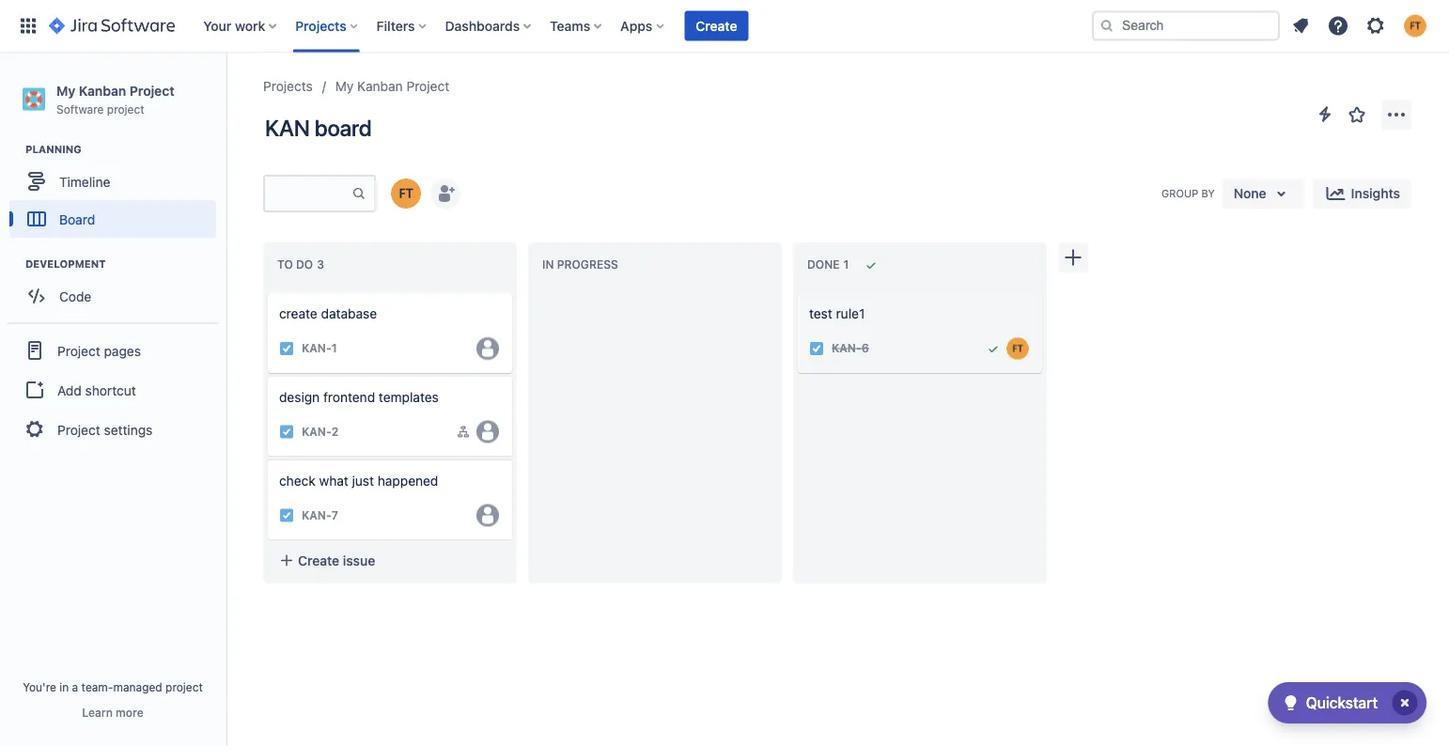 Task type: vqa. For each thing, say whether or not it's contained in the screenshot.
Operate button
no



Task type: describe. For each thing, give the bounding box(es) containing it.
to do element
[[277, 258, 328, 271]]

project inside "link"
[[57, 343, 100, 358]]

project settings
[[57, 422, 153, 437]]

templates
[[379, 389, 439, 405]]

2 unassigned image from the top
[[476, 504, 499, 527]]

create column image
[[1062, 246, 1085, 269]]

done
[[807, 258, 840, 271]]

create issue button
[[268, 544, 512, 577]]

design frontend templates
[[279, 389, 439, 405]]

unassigned image
[[476, 337, 499, 360]]

in
[[542, 258, 554, 271]]

progress
[[557, 258, 618, 271]]

my kanban project software project
[[56, 83, 174, 115]]

group
[[1162, 187, 1198, 199]]

assignee: funky town image
[[1007, 337, 1029, 360]]

projects button
[[290, 11, 365, 41]]

kan-6 link
[[832, 340, 869, 357]]

kan-1
[[302, 342, 337, 355]]

quickstart
[[1306, 694, 1378, 712]]

software
[[56, 102, 104, 115]]

development
[[25, 258, 106, 270]]

help image
[[1327, 15, 1350, 37]]

in progress
[[542, 258, 618, 271]]

more image
[[1385, 103, 1408, 126]]

appswitcher icon image
[[17, 15, 39, 37]]

check
[[279, 473, 316, 488]]

automations menu button icon image
[[1314, 103, 1336, 125]]

banner containing your work
[[0, 0, 1449, 53]]

what
[[319, 473, 349, 488]]

learn more button
[[82, 705, 143, 720]]

kan-6
[[832, 342, 869, 355]]

code link
[[9, 277, 216, 315]]

add
[[57, 382, 82, 398]]

do
[[296, 258, 313, 271]]

in
[[59, 680, 69, 694]]

6
[[861, 342, 869, 355]]

timeline
[[59, 174, 110, 189]]

teams
[[550, 18, 590, 33]]

planning group
[[9, 142, 225, 244]]

primary element
[[11, 0, 1092, 52]]

my for my kanban project software project
[[56, 83, 75, 98]]

rule1
[[836, 306, 865, 321]]

add shortcut
[[57, 382, 136, 398]]

check what just happened
[[279, 473, 438, 488]]

your work
[[203, 18, 265, 33]]

happened
[[378, 473, 438, 488]]

learn
[[82, 706, 113, 719]]

your profile and settings image
[[1404, 15, 1427, 37]]

settings
[[104, 422, 153, 437]]

apps button
[[615, 11, 671, 41]]

kan-2
[[302, 425, 339, 438]]

learn more
[[82, 706, 143, 719]]

team-
[[81, 680, 113, 694]]

kan- for frontend
[[302, 425, 331, 438]]

kan
[[265, 115, 310, 141]]

project down filters popup button on the left top
[[406, 78, 449, 94]]

teams button
[[544, 11, 609, 41]]

kan-7 link
[[302, 507, 338, 523]]

kanban for my kanban project software project
[[79, 83, 126, 98]]

my kanban project link
[[335, 75, 449, 98]]

test
[[809, 306, 832, 321]]

kan- for what
[[302, 509, 331, 522]]

kan-7
[[302, 509, 338, 522]]

create issue
[[298, 552, 375, 568]]

done element
[[807, 258, 853, 271]]

design
[[279, 389, 320, 405]]

to do
[[277, 258, 313, 271]]

task image for check what just happened
[[279, 508, 294, 523]]

board
[[315, 115, 372, 141]]

none button
[[1222, 179, 1304, 209]]

create for create issue
[[298, 552, 339, 568]]

kan- for database
[[302, 342, 331, 355]]

dashboards button
[[439, 11, 539, 41]]

your work button
[[198, 11, 284, 41]]

just
[[352, 473, 374, 488]]

kanban for my kanban project
[[357, 78, 403, 94]]

project pages
[[57, 343, 141, 358]]

insights image
[[1325, 182, 1347, 205]]

add people image
[[434, 182, 457, 205]]

test rule1
[[809, 306, 865, 321]]

filters
[[377, 18, 415, 33]]

timeline link
[[9, 163, 216, 200]]



Task type: locate. For each thing, give the bounding box(es) containing it.
a
[[72, 680, 78, 694]]

1
[[331, 342, 337, 355]]

funky town image
[[391, 179, 421, 209]]

project settings link
[[8, 409, 218, 450]]

kan- for rule1
[[832, 342, 861, 355]]

kanban
[[357, 78, 403, 94], [79, 83, 126, 98]]

my kanban project
[[335, 78, 449, 94]]

search image
[[1100, 18, 1115, 33]]

kan-1 link
[[302, 340, 337, 357]]

create issue image down task image on the bottom
[[257, 447, 279, 470]]

0 vertical spatial projects
[[295, 18, 346, 33]]

1 vertical spatial projects
[[263, 78, 313, 94]]

managed
[[113, 680, 162, 694]]

kan- down create database
[[302, 342, 331, 355]]

0 horizontal spatial my
[[56, 83, 75, 98]]

Search this board text field
[[265, 177, 351, 210]]

1 vertical spatial project
[[165, 680, 203, 694]]

create for create
[[696, 18, 737, 33]]

jira software image
[[49, 15, 175, 37], [49, 15, 175, 37]]

0 horizontal spatial create
[[298, 552, 339, 568]]

star kan board image
[[1346, 103, 1368, 126]]

create issue image
[[257, 364, 279, 386], [257, 447, 279, 470]]

projects for projects popup button
[[295, 18, 346, 33]]

insights
[[1351, 186, 1400, 201]]

project up add
[[57, 343, 100, 358]]

group by
[[1162, 187, 1215, 199]]

project
[[406, 78, 449, 94], [129, 83, 174, 98], [57, 343, 100, 358], [57, 422, 100, 437]]

create
[[279, 306, 317, 321]]

task image left 'kan-6' link
[[809, 341, 824, 356]]

create inside primary element
[[696, 18, 737, 33]]

projects link
[[263, 75, 313, 98]]

board link
[[9, 200, 216, 238]]

planning
[[25, 144, 82, 156]]

project right software
[[107, 102, 144, 115]]

development group
[[9, 257, 225, 321]]

projects
[[295, 18, 346, 33], [263, 78, 313, 94]]

projects up kan
[[263, 78, 313, 94]]

projects up projects link
[[295, 18, 346, 33]]

0 vertical spatial create
[[696, 18, 737, 33]]

kan-2 link
[[302, 424, 339, 440]]

kanban up software
[[79, 83, 126, 98]]

create database
[[279, 306, 377, 321]]

kan- down rule1
[[832, 342, 861, 355]]

board
[[59, 211, 95, 227]]

task image for create database
[[279, 341, 294, 356]]

check image
[[1280, 692, 1302, 714]]

create issue image for design frontend templates
[[257, 364, 279, 386]]

0 of 1 child issues complete image
[[456, 424, 471, 439]]

work
[[235, 18, 265, 33]]

create issue image
[[257, 280, 279, 303], [787, 280, 809, 303]]

database
[[321, 306, 377, 321]]

1 horizontal spatial project
[[165, 680, 203, 694]]

sidebar navigation image
[[205, 75, 246, 113]]

project
[[107, 102, 144, 115], [165, 680, 203, 694]]

issue
[[343, 552, 375, 568]]

0 vertical spatial project
[[107, 102, 144, 115]]

Search field
[[1092, 11, 1280, 41]]

insights button
[[1313, 179, 1412, 209]]

create right apps dropdown button
[[696, 18, 737, 33]]

1 vertical spatial create
[[298, 552, 339, 568]]

create left issue
[[298, 552, 339, 568]]

0 horizontal spatial project
[[107, 102, 144, 115]]

none
[[1234, 186, 1266, 201]]

1 vertical spatial create issue image
[[257, 447, 279, 470]]

my for my kanban project
[[335, 78, 354, 94]]

create issue image up test
[[787, 280, 809, 303]]

task image left kan-7 link on the left bottom of the page
[[279, 508, 294, 523]]

apps
[[620, 18, 653, 33]]

planning image
[[3, 138, 25, 161]]

filters button
[[371, 11, 434, 41]]

create issue image for create database
[[257, 280, 279, 303]]

done image
[[986, 341, 1001, 356]]

projects for projects link
[[263, 78, 313, 94]]

kanban inside my kanban project software project
[[79, 83, 126, 98]]

kan- right task image on the bottom
[[302, 425, 331, 438]]

create issue image up design
[[257, 364, 279, 386]]

you're
[[23, 680, 56, 694]]

2
[[331, 425, 339, 438]]

2 create issue image from the left
[[787, 280, 809, 303]]

settings image
[[1365, 15, 1387, 37]]

kanban up the board
[[357, 78, 403, 94]]

more
[[116, 706, 143, 719]]

my up the board
[[335, 78, 354, 94]]

frontend
[[323, 389, 375, 405]]

dismiss quickstart image
[[1390, 688, 1420, 718]]

0 vertical spatial unassigned image
[[476, 421, 499, 443]]

kan- inside "kan-2" link
[[302, 425, 331, 438]]

create issue image for check what just happened
[[257, 447, 279, 470]]

1 vertical spatial unassigned image
[[476, 504, 499, 527]]

1 horizontal spatial my
[[335, 78, 354, 94]]

my
[[335, 78, 354, 94], [56, 83, 75, 98]]

0 horizontal spatial kanban
[[79, 83, 126, 98]]

add shortcut button
[[8, 371, 218, 409]]

your
[[203, 18, 231, 33]]

my up software
[[56, 83, 75, 98]]

code
[[59, 288, 91, 304]]

done image
[[986, 341, 1001, 356]]

project right 'managed'
[[165, 680, 203, 694]]

7
[[331, 509, 338, 522]]

1 horizontal spatial kanban
[[357, 78, 403, 94]]

task image for test rule1
[[809, 341, 824, 356]]

0 vertical spatial create issue image
[[257, 364, 279, 386]]

development image
[[3, 253, 25, 276]]

0 horizontal spatial create issue image
[[257, 280, 279, 303]]

unassigned image
[[476, 421, 499, 443], [476, 504, 499, 527]]

2 create issue image from the top
[[257, 447, 279, 470]]

1 create issue image from the top
[[257, 364, 279, 386]]

to
[[277, 258, 293, 271]]

pages
[[104, 343, 141, 358]]

banner
[[0, 0, 1449, 53]]

you're in a team-managed project
[[23, 680, 203, 694]]

my inside my kanban project software project
[[56, 83, 75, 98]]

project pages link
[[8, 330, 218, 371]]

create
[[696, 18, 737, 33], [298, 552, 339, 568]]

kan- inside kan-1 link
[[302, 342, 331, 355]]

by
[[1201, 187, 1215, 199]]

kan- inside kan-7 link
[[302, 509, 331, 522]]

1 horizontal spatial create
[[696, 18, 737, 33]]

1 unassigned image from the top
[[476, 421, 499, 443]]

project down add
[[57, 422, 100, 437]]

1 horizontal spatial create issue image
[[787, 280, 809, 303]]

task image left kan-1 link
[[279, 341, 294, 356]]

create button
[[684, 11, 749, 41]]

1 create issue image from the left
[[257, 280, 279, 303]]

project inside my kanban project software project
[[129, 83, 174, 98]]

projects inside popup button
[[295, 18, 346, 33]]

notifications image
[[1289, 15, 1312, 37]]

task image
[[279, 424, 294, 439]]

quickstart button
[[1268, 682, 1427, 724]]

project left sidebar navigation icon
[[129, 83, 174, 98]]

task image
[[279, 341, 294, 356], [809, 341, 824, 356], [279, 508, 294, 523]]

dashboards
[[445, 18, 520, 33]]

kan- down what
[[302, 509, 331, 522]]

kan board
[[265, 115, 372, 141]]

project inside my kanban project software project
[[107, 102, 144, 115]]

kan- inside 'kan-6' link
[[832, 342, 861, 355]]

shortcut
[[85, 382, 136, 398]]

create issue image down to
[[257, 280, 279, 303]]

group containing project pages
[[8, 323, 218, 456]]

0 of 1 child issues complete image
[[456, 424, 471, 439]]

group
[[8, 323, 218, 456]]

create issue image for test rule1
[[787, 280, 809, 303]]



